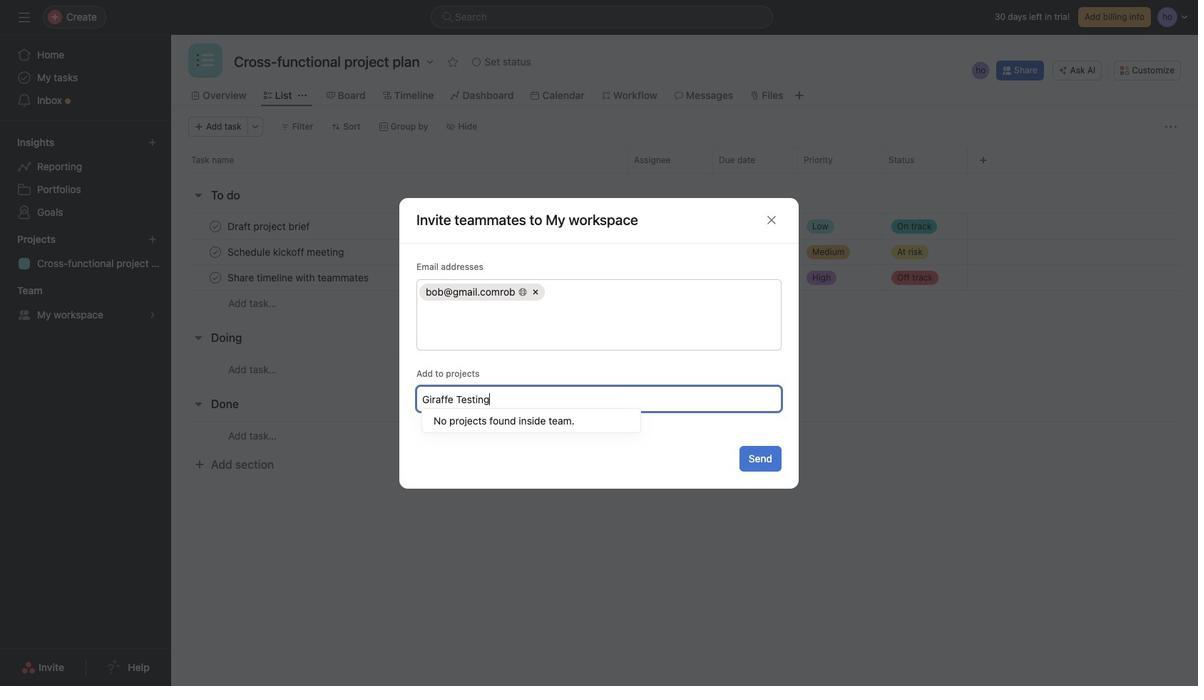 Task type: locate. For each thing, give the bounding box(es) containing it.
1 collapse task list for this group image from the top
[[193, 190, 204, 201]]

schedule kickoff meeting cell
[[171, 239, 628, 265]]

projects element
[[0, 227, 171, 278]]

row
[[171, 147, 1198, 173], [188, 173, 1181, 174], [171, 213, 1198, 240], [171, 239, 1198, 265], [171, 265, 1198, 291], [417, 280, 781, 304], [171, 290, 1198, 317], [171, 356, 1198, 383], [171, 422, 1198, 449]]

0 vertical spatial task name text field
[[225, 219, 314, 234]]

collapse task list for this group image
[[193, 190, 204, 201], [193, 332, 204, 344]]

mark complete image inside schedule kickoff meeting cell
[[207, 244, 224, 261]]

mark complete checkbox inside schedule kickoff meeting cell
[[207, 244, 224, 261]]

2 collapse task list for this group image from the top
[[193, 332, 204, 344]]

3 mark complete image from the top
[[207, 269, 224, 286]]

insights element
[[0, 130, 171, 227]]

task name text field down task name text box on the left top of page
[[225, 271, 373, 285]]

task name text field inside the share timeline with teammates cell
[[225, 271, 373, 285]]

1 vertical spatial mark complete checkbox
[[207, 244, 224, 261]]

1 vertical spatial collapse task list for this group image
[[193, 332, 204, 344]]

1 horizontal spatial cell
[[547, 283, 777, 301]]

mark complete checkbox inside 'draft project brief' cell
[[207, 218, 224, 235]]

2 cell from the left
[[547, 283, 777, 301]]

Task name text field
[[225, 219, 314, 234], [225, 271, 373, 285]]

task name text field up task name text box on the left top of page
[[225, 219, 314, 234]]

task name text field inside 'draft project brief' cell
[[225, 219, 314, 234]]

1 cell from the left
[[419, 283, 545, 301]]

1 task name text field from the top
[[225, 219, 314, 234]]

close this dialog image
[[766, 215, 777, 226]]

2 vertical spatial mark complete image
[[207, 269, 224, 286]]

1 mark complete image from the top
[[207, 218, 224, 235]]

0 horizontal spatial cell
[[419, 283, 545, 301]]

list box
[[431, 6, 773, 29]]

add to starred image
[[447, 56, 458, 68]]

add field image
[[979, 156, 988, 165]]

cell
[[419, 283, 545, 301], [547, 283, 777, 301]]

Mark complete checkbox
[[207, 269, 224, 286]]

mark complete image inside the share timeline with teammates cell
[[207, 269, 224, 286]]

0 vertical spatial mark complete checkbox
[[207, 218, 224, 235]]

1 vertical spatial mark complete image
[[207, 244, 224, 261]]

0 vertical spatial collapse task list for this group image
[[193, 190, 204, 201]]

2 mark complete checkbox from the top
[[207, 244, 224, 261]]

mark complete image inside 'draft project brief' cell
[[207, 218, 224, 235]]

2 mark complete image from the top
[[207, 244, 224, 261]]

Mark complete checkbox
[[207, 218, 224, 235], [207, 244, 224, 261]]

1 mark complete checkbox from the top
[[207, 218, 224, 235]]

2 task name text field from the top
[[225, 271, 373, 285]]

0 vertical spatial mark complete image
[[207, 218, 224, 235]]

mark complete image
[[207, 218, 224, 235], [207, 244, 224, 261], [207, 269, 224, 286]]

draft project brief cell
[[171, 213, 628, 240]]

1 vertical spatial task name text field
[[225, 271, 373, 285]]

dialog
[[399, 198, 799, 489]]



Task type: vqa. For each thing, say whether or not it's contained in the screenshot.
bottommost Mark complete icon
yes



Task type: describe. For each thing, give the bounding box(es) containing it.
Task name text field
[[225, 245, 348, 259]]

hide sidebar image
[[19, 11, 30, 23]]

task name text field for 'draft project brief' cell
[[225, 219, 314, 234]]

mark complete checkbox for task name text box on the left top of page
[[207, 244, 224, 261]]

mark complete image for task name text box on the left top of page
[[207, 244, 224, 261]]

share timeline with teammates cell
[[171, 265, 628, 291]]

header to do tree grid
[[171, 213, 1198, 317]]

global element
[[0, 35, 171, 121]]

teams element
[[0, 278, 171, 329]]

Enter one or more projects text field
[[422, 390, 774, 408]]

mark complete image for task name text field within the 'draft project brief' cell
[[207, 218, 224, 235]]

mark complete image for task name text field inside the the share timeline with teammates cell
[[207, 269, 224, 286]]

list image
[[197, 52, 214, 69]]

collapse task list for this group image
[[193, 399, 204, 410]]

task name text field for the share timeline with teammates cell
[[225, 271, 373, 285]]

mark complete checkbox for task name text field within the 'draft project brief' cell
[[207, 218, 224, 235]]



